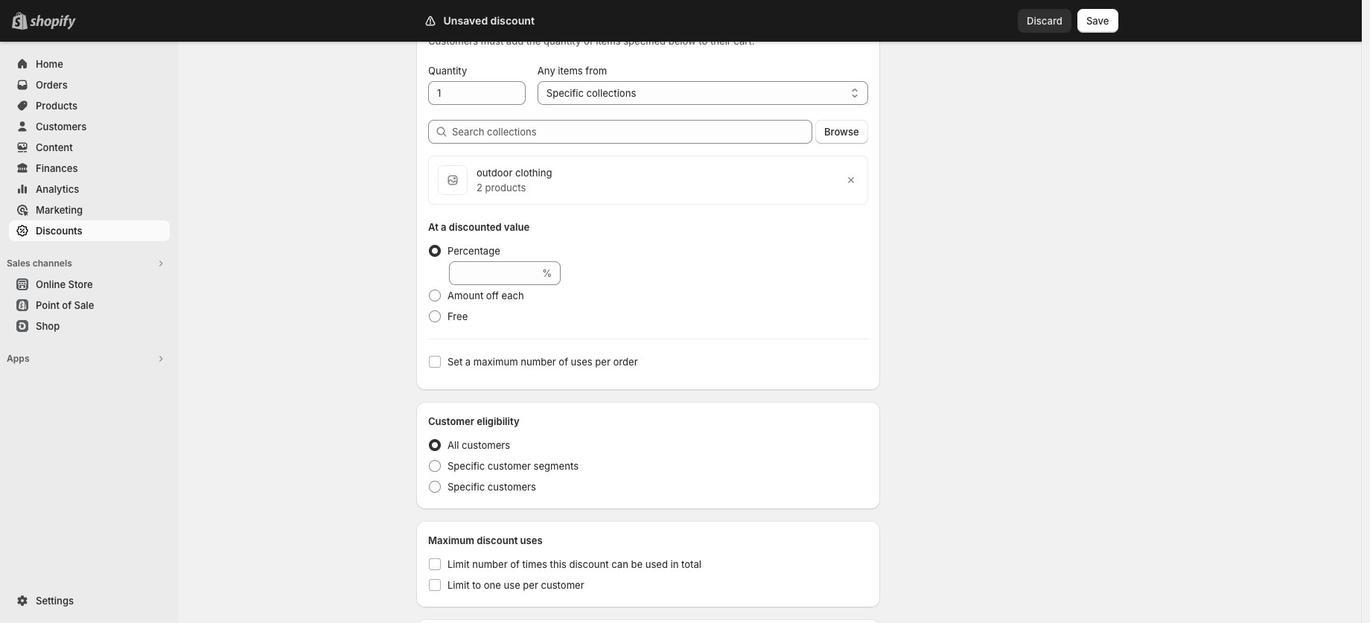 Task type: locate. For each thing, give the bounding box(es) containing it.
Search collections text field
[[452, 120, 813, 144]]

shopify image
[[30, 15, 76, 30]]

None text field
[[449, 261, 539, 285]]

None text field
[[428, 81, 526, 105]]



Task type: vqa. For each thing, say whether or not it's contained in the screenshot.
OUT
no



